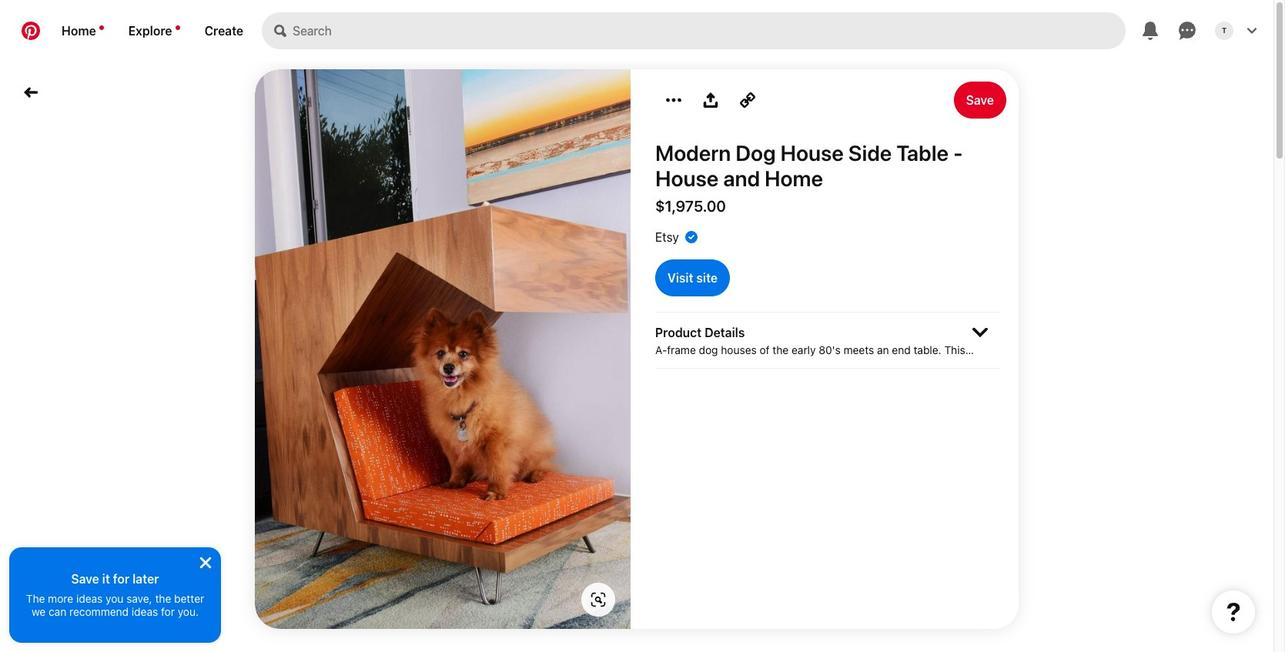 Task type: vqa. For each thing, say whether or not it's contained in the screenshot.
Etsy
yes



Task type: locate. For each thing, give the bounding box(es) containing it.
for left you.
[[161, 605, 175, 618]]

$1,975.00
[[655, 197, 726, 215]]

explore
[[128, 24, 172, 38]]

0 horizontal spatial home
[[62, 24, 96, 38]]

0 horizontal spatial notifications image
[[99, 25, 104, 30]]

the
[[155, 592, 171, 605]]

2 notifications image from the left
[[175, 25, 180, 30]]

0 vertical spatial for
[[113, 572, 129, 586]]

product details
[[655, 326, 745, 340]]

it
[[102, 572, 110, 586]]

1 notifications image from the left
[[99, 25, 104, 30]]

house up $1,975.00
[[655, 166, 719, 191]]

save inside save it for later the more ideas you save, the better we can recommend ideas for you.
[[71, 572, 99, 586]]

modern dog house side table - house and home link
[[655, 140, 1000, 191]]

1 horizontal spatial for
[[161, 605, 175, 618]]

home
[[62, 24, 96, 38], [765, 166, 823, 191]]

can
[[49, 605, 66, 618]]

create link
[[192, 12, 256, 49]]

save for save
[[966, 93, 994, 107]]

search icon image
[[274, 25, 287, 37]]

save,
[[126, 592, 152, 605]]

the
[[26, 592, 45, 605]]

1 vertical spatial save
[[71, 572, 99, 586]]

tara schultz image
[[1215, 22, 1234, 40]]

recommend
[[69, 605, 129, 618]]

explore link
[[116, 12, 192, 49]]

dog
[[736, 140, 776, 166]]

later
[[133, 572, 159, 586]]

details
[[705, 326, 745, 340]]

notifications image
[[99, 25, 104, 30], [175, 25, 180, 30]]

1 vertical spatial for
[[161, 605, 175, 618]]

for
[[113, 572, 129, 586], [161, 605, 175, 618]]

0 horizontal spatial save
[[71, 572, 99, 586]]

house
[[780, 140, 844, 166], [655, 166, 719, 191]]

ideas down later
[[132, 605, 158, 618]]

1 horizontal spatial home
[[765, 166, 823, 191]]

1 horizontal spatial save
[[966, 93, 994, 107]]

notifications image inside the explore "link"
[[175, 25, 180, 30]]

home left 'explore'
[[62, 24, 96, 38]]

product details button
[[655, 312, 1000, 369]]

1 horizontal spatial house
[[780, 140, 844, 166]]

expand icon image
[[973, 325, 988, 340]]

ideas
[[76, 592, 103, 605], [132, 605, 158, 618]]

for right it
[[113, 572, 129, 586]]

0 vertical spatial home
[[62, 24, 96, 38]]

1 horizontal spatial ideas
[[132, 605, 158, 618]]

house right dog
[[780, 140, 844, 166]]

save it for later the more ideas you save, the better we can recommend ideas for you.
[[26, 572, 204, 618]]

site
[[696, 271, 718, 285]]

save button
[[954, 82, 1006, 119], [954, 82, 1006, 119]]

1 vertical spatial home
[[765, 166, 823, 191]]

notifications image inside home link
[[99, 25, 104, 30]]

0 horizontal spatial for
[[113, 572, 129, 586]]

ideas left you
[[76, 592, 103, 605]]

home link
[[49, 12, 116, 49]]

home right and
[[765, 166, 823, 191]]

0 horizontal spatial ideas
[[76, 592, 103, 605]]

etsy button
[[655, 230, 679, 244]]

save for save it for later the more ideas you save, the better we can recommend ideas for you.
[[71, 572, 99, 586]]

etsy
[[655, 230, 679, 244]]

notifications image left 'explore'
[[99, 25, 104, 30]]

1 horizontal spatial notifications image
[[175, 25, 180, 30]]

save
[[966, 93, 994, 107], [71, 572, 99, 586]]

0 horizontal spatial house
[[655, 166, 719, 191]]

notifications image right 'explore'
[[175, 25, 180, 30]]

0 vertical spatial save
[[966, 93, 994, 107]]



Task type: describe. For each thing, give the bounding box(es) containing it.
notifications image for home
[[99, 25, 104, 30]]

table
[[897, 140, 949, 166]]

and
[[723, 166, 760, 191]]

modern dog house side table - house and home $1,975.00
[[655, 140, 963, 215]]

create
[[204, 24, 243, 38]]

you.
[[178, 605, 199, 618]]

home inside modern dog house side table - house and home $1,975.00
[[765, 166, 823, 191]]

notifications image for explore
[[175, 25, 180, 30]]

-
[[953, 140, 963, 166]]

you
[[106, 592, 124, 605]]

visit
[[668, 271, 693, 285]]

merchant verification badge icon image
[[685, 231, 697, 243]]

better
[[174, 592, 204, 605]]

more
[[48, 592, 73, 605]]

product
[[655, 326, 702, 340]]

modern
[[655, 140, 731, 166]]

we
[[32, 605, 46, 618]]

Search text field
[[293, 12, 1126, 49]]

side
[[848, 140, 892, 166]]

visit site link
[[655, 259, 730, 296]]

visit site
[[668, 271, 718, 285]]



